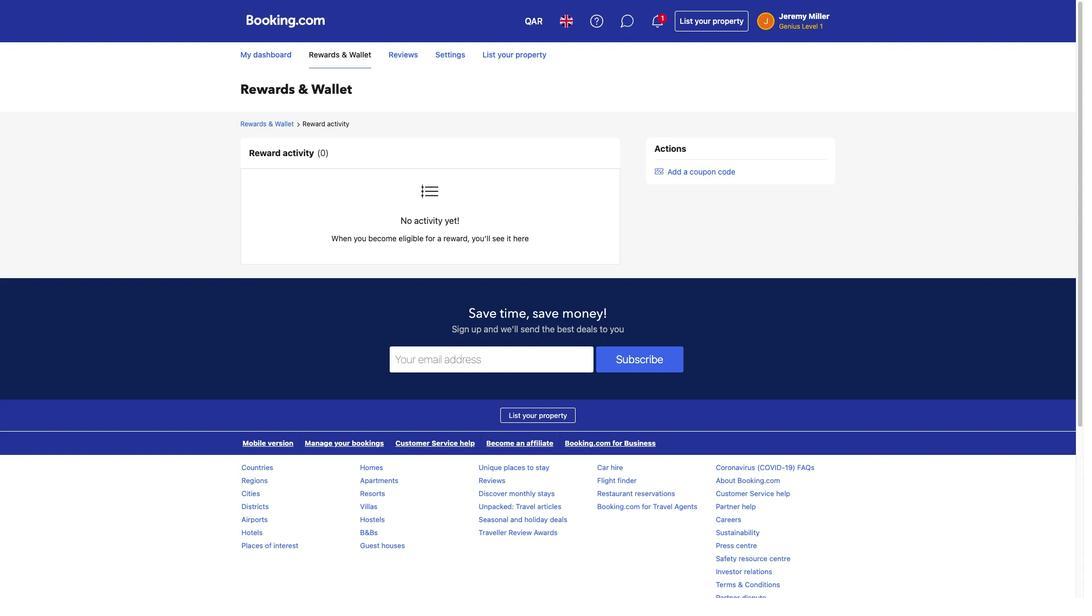 Task type: locate. For each thing, give the bounding box(es) containing it.
1 horizontal spatial activity
[[327, 120, 350, 128]]

no
[[401, 216, 412, 226]]

places
[[504, 463, 526, 472]]

affiliate
[[527, 439, 554, 447]]

your
[[695, 16, 711, 25], [498, 50, 514, 59], [523, 411, 537, 420], [334, 439, 350, 447]]

2 vertical spatial property
[[539, 411, 567, 420]]

2 travel from the left
[[653, 502, 673, 511]]

hotels
[[242, 528, 263, 537]]

your for bottom list your property "link"
[[523, 411, 537, 420]]

0 vertical spatial and
[[484, 324, 499, 334]]

0 horizontal spatial customer
[[396, 439, 430, 447]]

list right the 1 button
[[680, 16, 693, 25]]

1 vertical spatial for
[[613, 439, 623, 447]]

list for middle list your property "link"
[[483, 50, 496, 59]]

list your property link right the 1 button
[[675, 11, 749, 31]]

activity for no activity yet!
[[414, 216, 443, 226]]

your for the manage your bookings link
[[334, 439, 350, 447]]

1 vertical spatial reviews link
[[479, 476, 506, 485]]

hostels
[[360, 515, 385, 524]]

travel down reservations
[[653, 502, 673, 511]]

and up traveller review awards link
[[511, 515, 523, 524]]

apartments
[[360, 476, 399, 485]]

here
[[513, 234, 529, 243]]

list up become an affiliate
[[509, 411, 521, 420]]

reviews
[[389, 50, 418, 59], [479, 476, 506, 485]]

booking.com down restaurant
[[598, 502, 640, 511]]

time,
[[500, 305, 530, 323]]

hotels link
[[242, 528, 263, 537]]

list your property right the 1 button
[[680, 16, 744, 25]]

1 vertical spatial activity
[[283, 148, 314, 158]]

booking.com inside coronavirus (covid-19) faqs about booking.com customer service help partner help careers sustainability press centre safety resource centre investor relations terms & conditions
[[738, 476, 781, 485]]

you'll
[[472, 234, 490, 243]]

to left stay
[[527, 463, 534, 472]]

0 vertical spatial centre
[[736, 541, 757, 550]]

0 vertical spatial to
[[600, 324, 608, 334]]

1 horizontal spatial to
[[600, 324, 608, 334]]

1 horizontal spatial reward
[[303, 120, 325, 128]]

service inside coronavirus (covid-19) faqs about booking.com customer service help partner help careers sustainability press centre safety resource centre investor relations terms & conditions
[[750, 489, 775, 498]]

homes link
[[360, 463, 383, 472]]

become
[[369, 234, 397, 243]]

0 vertical spatial customer
[[396, 439, 430, 447]]

save
[[533, 305, 559, 323]]

navigation containing mobile version
[[237, 432, 662, 455]]

&
[[342, 50, 347, 59], [298, 81, 309, 99], [269, 120, 273, 128], [738, 580, 743, 589]]

0 vertical spatial wallet
[[349, 50, 372, 59]]

0 horizontal spatial activity
[[283, 148, 314, 158]]

0 horizontal spatial list
[[483, 50, 496, 59]]

jeremy
[[779, 11, 807, 21]]

list for bottom list your property "link"
[[509, 411, 521, 420]]

manage your bookings
[[305, 439, 384, 447]]

1 horizontal spatial service
[[750, 489, 775, 498]]

and
[[484, 324, 499, 334], [511, 515, 523, 524]]

1 travel from the left
[[516, 502, 536, 511]]

booking.com for business link
[[560, 432, 662, 455]]

it
[[507, 234, 511, 243]]

your inside 'navigation'
[[334, 439, 350, 447]]

booking.com for travel agents link
[[598, 502, 698, 511]]

1 inside jeremy miller genius level 1
[[820, 22, 823, 30]]

list your property link up affiliate on the bottom of the page
[[500, 408, 576, 423]]

deals down articles
[[550, 515, 568, 524]]

conditions
[[745, 580, 781, 589]]

monthly
[[509, 489, 536, 498]]

0 horizontal spatial reward
[[249, 148, 281, 158]]

0 horizontal spatial help
[[460, 439, 475, 447]]

2 vertical spatial booking.com
[[598, 502, 640, 511]]

0 horizontal spatial rewards & wallet link
[[241, 120, 294, 128]]

rewards down booking.com online hotel reservations "image"
[[309, 50, 340, 59]]

countries link
[[242, 463, 273, 472]]

1 vertical spatial reward
[[249, 148, 281, 158]]

booking.com inside car hire flight finder restaurant reservations booking.com for travel agents
[[598, 502, 640, 511]]

reviews link
[[380, 45, 427, 65], [479, 476, 506, 485]]

qar button
[[519, 8, 549, 34]]

villas
[[360, 502, 378, 511]]

1 vertical spatial deals
[[550, 515, 568, 524]]

0 vertical spatial reviews
[[389, 50, 418, 59]]

customer up partner
[[716, 489, 748, 498]]

0 horizontal spatial 1
[[661, 14, 664, 22]]

activity up (0)
[[327, 120, 350, 128]]

0 vertical spatial property
[[713, 16, 744, 25]]

activity for reward activity (0)
[[283, 148, 314, 158]]

0 vertical spatial reward
[[303, 120, 325, 128]]

unique places to stay reviews discover monthly stays unpacked: travel articles seasonal and holiday deals traveller review awards
[[479, 463, 568, 537]]

sustainability link
[[716, 528, 760, 537]]

car hire flight finder restaurant reservations booking.com for travel agents
[[598, 463, 698, 511]]

0 horizontal spatial reviews link
[[380, 45, 427, 65]]

reviews up discover
[[479, 476, 506, 485]]

settings
[[436, 50, 466, 59]]

travel
[[516, 502, 536, 511], [653, 502, 673, 511]]

my dashboard link
[[241, 45, 300, 65]]

0 vertical spatial customer service help link
[[390, 432, 481, 455]]

help right partner
[[742, 502, 756, 511]]

1 vertical spatial rewards & wallet link
[[241, 120, 294, 128]]

navigation
[[237, 432, 662, 455]]

property
[[713, 16, 744, 25], [516, 50, 547, 59], [539, 411, 567, 420]]

deals down money!
[[577, 324, 598, 334]]

customer
[[396, 439, 430, 447], [716, 489, 748, 498]]

miller
[[809, 11, 830, 21]]

mobile version
[[243, 439, 294, 447]]

0 horizontal spatial travel
[[516, 502, 536, 511]]

customer right bookings
[[396, 439, 430, 447]]

0 horizontal spatial reviews
[[389, 50, 418, 59]]

unpacked: travel articles link
[[479, 502, 562, 511]]

settings link
[[427, 45, 474, 65]]

1 horizontal spatial customer service help link
[[716, 489, 791, 498]]

1 horizontal spatial help
[[742, 502, 756, 511]]

reviews link up discover
[[479, 476, 506, 485]]

deals inside save time, save money! sign up and we'll send the best deals to you
[[577, 324, 598, 334]]

mobile version link
[[237, 432, 299, 455]]

1 vertical spatial reviews
[[479, 476, 506, 485]]

unique places to stay link
[[479, 463, 550, 472]]

0 vertical spatial service
[[432, 439, 458, 447]]

activity left (0)
[[283, 148, 314, 158]]

centre up resource
[[736, 541, 757, 550]]

1 vertical spatial list
[[483, 50, 496, 59]]

1 horizontal spatial a
[[684, 167, 688, 176]]

1 horizontal spatial customer
[[716, 489, 748, 498]]

to
[[600, 324, 608, 334], [527, 463, 534, 472]]

my
[[241, 50, 251, 59]]

guest
[[360, 541, 380, 550]]

1 vertical spatial you
[[610, 324, 624, 334]]

help down "19)"
[[777, 489, 791, 498]]

0 horizontal spatial to
[[527, 463, 534, 472]]

reviews link left the settings
[[380, 45, 427, 65]]

centre
[[736, 541, 757, 550], [770, 554, 791, 563]]

2 horizontal spatial activity
[[414, 216, 443, 226]]

1 horizontal spatial travel
[[653, 502, 673, 511]]

0 vertical spatial you
[[354, 234, 367, 243]]

unpacked:
[[479, 502, 514, 511]]

for down no activity yet!
[[426, 234, 435, 243]]

list your property down qar
[[483, 50, 547, 59]]

we'll
[[501, 324, 519, 334]]

1 horizontal spatial centre
[[770, 554, 791, 563]]

reward activity (0)
[[249, 148, 329, 158]]

1 horizontal spatial deals
[[577, 324, 598, 334]]

car hire link
[[598, 463, 623, 472]]

1 vertical spatial customer
[[716, 489, 748, 498]]

airports link
[[242, 515, 268, 524]]

review
[[509, 528, 532, 537]]

0 horizontal spatial deals
[[550, 515, 568, 524]]

traveller
[[479, 528, 507, 537]]

you inside save time, save money! sign up and we'll send the best deals to you
[[610, 324, 624, 334]]

level
[[802, 22, 818, 30]]

2 vertical spatial for
[[642, 502, 651, 511]]

2 vertical spatial list
[[509, 411, 521, 420]]

deals
[[577, 324, 598, 334], [550, 515, 568, 524]]

2 vertical spatial rewards
[[241, 120, 267, 128]]

become an affiliate
[[486, 439, 554, 447]]

booking.com up car
[[565, 439, 611, 447]]

1 vertical spatial to
[[527, 463, 534, 472]]

to inside unique places to stay reviews discover monthly stays unpacked: travel articles seasonal and holiday deals traveller review awards
[[527, 463, 534, 472]]

investor relations link
[[716, 567, 773, 576]]

1 horizontal spatial and
[[511, 515, 523, 524]]

a left reward, on the left top of page
[[438, 234, 442, 243]]

coupon
[[690, 167, 716, 176]]

0 vertical spatial activity
[[327, 120, 350, 128]]

help left the become
[[460, 439, 475, 447]]

rewards up reward activity (0)
[[241, 120, 267, 128]]

activity for reward activity
[[327, 120, 350, 128]]

2 horizontal spatial help
[[777, 489, 791, 498]]

you right when at the left of page
[[354, 234, 367, 243]]

2 vertical spatial activity
[[414, 216, 443, 226]]

activity up when you become eligible for a reward, you'll see it here at top
[[414, 216, 443, 226]]

1 horizontal spatial list
[[509, 411, 521, 420]]

for inside car hire flight finder restaurant reservations booking.com for travel agents
[[642, 502, 651, 511]]

send
[[521, 324, 540, 334]]

list your property link down qar
[[474, 45, 556, 65]]

you up subscribe
[[610, 324, 624, 334]]

0 vertical spatial help
[[460, 439, 475, 447]]

1 vertical spatial customer service help link
[[716, 489, 791, 498]]

my dashboard
[[241, 50, 292, 59]]

& inside coronavirus (covid-19) faqs about booking.com customer service help partner help careers sustainability press centre safety resource centre investor relations terms & conditions
[[738, 580, 743, 589]]

1 vertical spatial booking.com
[[738, 476, 781, 485]]

rewards down my dashboard link
[[241, 81, 295, 99]]

travel inside car hire flight finder restaurant reservations booking.com for travel agents
[[653, 502, 673, 511]]

to down money!
[[600, 324, 608, 334]]

1 vertical spatial centre
[[770, 554, 791, 563]]

terms & conditions link
[[716, 580, 781, 589]]

2 vertical spatial list your property
[[509, 411, 567, 420]]

19)
[[785, 463, 796, 472]]

2 horizontal spatial for
[[642, 502, 651, 511]]

faqs
[[798, 463, 815, 472]]

0 horizontal spatial and
[[484, 324, 499, 334]]

centre up the relations at the bottom of page
[[770, 554, 791, 563]]

travel up seasonal and holiday deals link
[[516, 502, 536, 511]]

0 vertical spatial a
[[684, 167, 688, 176]]

for left the business
[[613, 439, 623, 447]]

0 horizontal spatial service
[[432, 439, 458, 447]]

rewards & wallet link
[[309, 45, 372, 69], [241, 120, 294, 128]]

deals inside unique places to stay reviews discover monthly stays unpacked: travel articles seasonal and holiday deals traveller review awards
[[550, 515, 568, 524]]

0 horizontal spatial customer service help link
[[390, 432, 481, 455]]

1 horizontal spatial for
[[613, 439, 623, 447]]

0 vertical spatial rewards & wallet link
[[309, 45, 372, 69]]

0 vertical spatial list
[[680, 16, 693, 25]]

1 vertical spatial and
[[511, 515, 523, 524]]

reviews left the settings
[[389, 50, 418, 59]]

1 horizontal spatial you
[[610, 324, 624, 334]]

1 vertical spatial a
[[438, 234, 442, 243]]

and right up
[[484, 324, 499, 334]]

1 vertical spatial rewards & wallet
[[241, 81, 352, 99]]

activity
[[327, 120, 350, 128], [283, 148, 314, 158], [414, 216, 443, 226]]

list your property inside save time, save money! footer
[[509, 411, 567, 420]]

booking.com down coronavirus (covid-19) faqs "link"
[[738, 476, 781, 485]]

subscribe button
[[596, 347, 684, 373]]

list inside save time, save money! footer
[[509, 411, 521, 420]]

mobile
[[243, 439, 266, 447]]

1 vertical spatial service
[[750, 489, 775, 498]]

list your property up affiliate on the bottom of the page
[[509, 411, 567, 420]]

a right the add
[[684, 167, 688, 176]]

guest houses link
[[360, 541, 405, 550]]

seasonal and holiday deals link
[[479, 515, 568, 524]]

0 vertical spatial for
[[426, 234, 435, 243]]

0 vertical spatial deals
[[577, 324, 598, 334]]

unique
[[479, 463, 502, 472]]

business
[[625, 439, 656, 447]]

for down reservations
[[642, 502, 651, 511]]

and inside save time, save money! sign up and we'll send the best deals to you
[[484, 324, 499, 334]]

1 horizontal spatial reviews
[[479, 476, 506, 485]]

1
[[661, 14, 664, 22], [820, 22, 823, 30]]

list right the settings
[[483, 50, 496, 59]]



Task type: describe. For each thing, give the bounding box(es) containing it.
careers link
[[716, 515, 742, 524]]

countries
[[242, 463, 273, 472]]

subscribe
[[616, 353, 664, 366]]

0 vertical spatial reviews link
[[380, 45, 427, 65]]

an
[[516, 439, 525, 447]]

0 horizontal spatial you
[[354, 234, 367, 243]]

reward,
[[444, 234, 470, 243]]

money!
[[563, 305, 608, 323]]

1 inside button
[[661, 14, 664, 22]]

stay
[[536, 463, 550, 472]]

0 horizontal spatial a
[[438, 234, 442, 243]]

reward for reward activity
[[303, 120, 325, 128]]

countries regions cities districts airports hotels places of interest
[[242, 463, 299, 550]]

manage your bookings link
[[300, 432, 390, 455]]

1 vertical spatial help
[[777, 489, 791, 498]]

actions
[[655, 144, 687, 153]]

for inside booking.com for business link
[[613, 439, 623, 447]]

no activity yet!
[[401, 216, 460, 226]]

yet!
[[445, 216, 460, 226]]

flight finder link
[[598, 476, 637, 485]]

articles
[[538, 502, 562, 511]]

customer inside coronavirus (covid-19) faqs about booking.com customer service help partner help careers sustainability press centre safety resource centre investor relations terms & conditions
[[716, 489, 748, 498]]

1 horizontal spatial reviews link
[[479, 476, 506, 485]]

booking.com for business
[[565, 439, 656, 447]]

0 vertical spatial list your property
[[680, 16, 744, 25]]

b&bs
[[360, 528, 378, 537]]

add a coupon code
[[668, 167, 736, 176]]

press
[[716, 541, 734, 550]]

regions link
[[242, 476, 268, 485]]

customer service help
[[396, 439, 475, 447]]

about
[[716, 476, 736, 485]]

save time, save money! footer
[[0, 278, 1077, 598]]

travel inside unique places to stay reviews discover monthly stays unpacked: travel articles seasonal and holiday deals traveller review awards
[[516, 502, 536, 511]]

customer service help link for become an affiliate
[[390, 432, 481, 455]]

code
[[718, 167, 736, 176]]

save
[[469, 305, 497, 323]]

safety
[[716, 554, 737, 563]]

jeremy miller genius level 1
[[779, 11, 830, 30]]

terms
[[716, 580, 736, 589]]

relations
[[744, 567, 773, 576]]

dashboard
[[253, 50, 292, 59]]

when
[[332, 234, 352, 243]]

resource
[[739, 554, 768, 563]]

airports
[[242, 515, 268, 524]]

car
[[598, 463, 609, 472]]

your for middle list your property "link"
[[498, 50, 514, 59]]

navigation inside save time, save money! footer
[[237, 432, 662, 455]]

reward activity
[[303, 120, 350, 128]]

2 vertical spatial help
[[742, 502, 756, 511]]

1 vertical spatial list your property link
[[474, 45, 556, 65]]

eligible
[[399, 234, 424, 243]]

2 vertical spatial wallet
[[275, 120, 294, 128]]

coronavirus
[[716, 463, 756, 472]]

press centre link
[[716, 541, 757, 550]]

to inside save time, save money! sign up and we'll send the best deals to you
[[600, 324, 608, 334]]

bookings
[[352, 439, 384, 447]]

1 vertical spatial list your property
[[483, 50, 547, 59]]

resorts
[[360, 489, 385, 498]]

finder
[[618, 476, 637, 485]]

2 vertical spatial rewards & wallet
[[241, 120, 294, 128]]

cities link
[[242, 489, 260, 498]]

places
[[242, 541, 263, 550]]

property inside save time, save money! footer
[[539, 411, 567, 420]]

booking.com online hotel reservations image
[[246, 15, 325, 28]]

1 vertical spatial property
[[516, 50, 547, 59]]

regions
[[242, 476, 268, 485]]

careers
[[716, 515, 742, 524]]

reviews inside unique places to stay reviews discover monthly stays unpacked: travel articles seasonal and holiday deals traveller review awards
[[479, 476, 506, 485]]

service inside 'navigation'
[[432, 439, 458, 447]]

discover monthly stays link
[[479, 489, 555, 498]]

1 vertical spatial wallet
[[312, 81, 352, 99]]

and inside unique places to stay reviews discover monthly stays unpacked: travel articles seasonal and holiday deals traveller review awards
[[511, 515, 523, 524]]

0 vertical spatial rewards
[[309, 50, 340, 59]]

investor
[[716, 567, 743, 576]]

2 vertical spatial list your property link
[[500, 408, 576, 423]]

safety resource centre link
[[716, 554, 791, 563]]

add
[[668, 167, 682, 176]]

0 horizontal spatial centre
[[736, 541, 757, 550]]

0 vertical spatial rewards & wallet
[[309, 50, 372, 59]]

coronavirus (covid-19) faqs about booking.com customer service help partner help careers sustainability press centre safety resource centre investor relations terms & conditions
[[716, 463, 815, 589]]

seasonal
[[479, 515, 509, 524]]

0 vertical spatial booking.com
[[565, 439, 611, 447]]

Your email address email field
[[390, 347, 594, 373]]

0 horizontal spatial for
[[426, 234, 435, 243]]

homes apartments resorts villas hostels b&bs guest houses
[[360, 463, 405, 550]]

traveller review awards link
[[479, 528, 558, 537]]

version
[[268, 439, 294, 447]]

manage
[[305, 439, 333, 447]]

0 vertical spatial list your property link
[[675, 11, 749, 31]]

partner help link
[[716, 502, 756, 511]]

agents
[[675, 502, 698, 511]]

see
[[493, 234, 505, 243]]

up
[[472, 324, 482, 334]]

holiday
[[525, 515, 548, 524]]

houses
[[382, 541, 405, 550]]

districts link
[[242, 502, 269, 511]]

1 horizontal spatial rewards & wallet link
[[309, 45, 372, 69]]

1 vertical spatial rewards
[[241, 81, 295, 99]]

of
[[265, 541, 272, 550]]

about booking.com link
[[716, 476, 781, 485]]

reward for reward activity (0)
[[249, 148, 281, 158]]

flight
[[598, 476, 616, 485]]

restaurant reservations link
[[598, 489, 676, 498]]

awards
[[534, 528, 558, 537]]

(0)
[[317, 148, 329, 158]]

places of interest link
[[242, 541, 299, 550]]

save time, save money! sign up and we'll send the best deals to you
[[452, 305, 624, 334]]

customer service help link for partner help
[[716, 489, 791, 498]]

2 horizontal spatial list
[[680, 16, 693, 25]]

cities
[[242, 489, 260, 498]]

villas link
[[360, 502, 378, 511]]



Task type: vqa. For each thing, say whether or not it's contained in the screenshot.
the customer service help Link associated with Become an affiliate
yes



